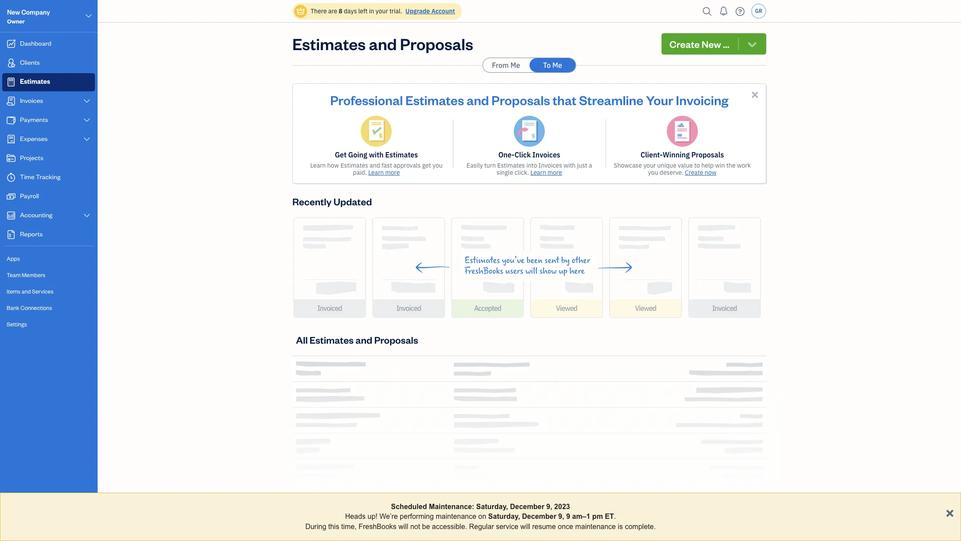 Task type: vqa. For each thing, say whether or not it's contained in the screenshot.


Task type: describe. For each thing, give the bounding box(es) containing it.
pm
[[593, 514, 603, 521]]

one-click invoices
[[499, 151, 561, 159]]

2 viewed from the left
[[635, 304, 657, 313]]

accounting
[[20, 211, 53, 219]]

services
[[32, 288, 54, 295]]

estimates link
[[2, 73, 95, 91]]

professional estimates and proposals that streamline your invoicing
[[331, 91, 729, 108]]

tracking
[[36, 173, 61, 181]]

by
[[562, 256, 570, 266]]

estimates and proposals
[[293, 33, 474, 54]]

0 horizontal spatial with
[[369, 151, 384, 159]]

reports
[[20, 230, 43, 238]]

invoice image
[[6, 97, 16, 106]]

will right the service
[[521, 523, 531, 531]]

click
[[515, 151, 531, 159]]

dashboard link
[[2, 35, 95, 53]]

now
[[705, 169, 717, 177]]

et
[[605, 514, 615, 521]]

into
[[527, 162, 538, 170]]

apps
[[7, 255, 20, 262]]

turn
[[485, 162, 496, 170]]

create now
[[685, 169, 717, 177]]

up!
[[368, 514, 378, 521]]

accessible.
[[432, 523, 468, 531]]

the
[[727, 162, 736, 170]]

help
[[702, 162, 714, 170]]

main element
[[0, 0, 120, 542]]

expense image
[[6, 135, 16, 144]]

0 vertical spatial december
[[510, 504, 545, 511]]

get
[[335, 151, 347, 159]]

learn more for with
[[369, 169, 400, 177]]

1 invoiced from the left
[[318, 304, 342, 313]]

learn for one-click invoices
[[531, 169, 547, 177]]

new inside new company owner
[[7, 8, 20, 16]]

and inside learn how estimates and fast approvals get you paid.
[[370, 162, 380, 170]]

create for create new …
[[670, 38, 700, 50]]

maintenance:
[[429, 504, 475, 511]]

projects link
[[2, 150, 95, 168]]

to me link
[[530, 58, 576, 72]]

expenses
[[20, 135, 48, 143]]

bank connections link
[[2, 301, 95, 316]]

new inside "dropdown button"
[[702, 38, 722, 50]]

new company owner
[[7, 8, 50, 25]]

one-click invoices image
[[514, 116, 545, 147]]

single
[[497, 169, 514, 177]]

accounting link
[[2, 207, 95, 225]]

…
[[724, 38, 730, 50]]

settings link
[[2, 317, 95, 333]]

estimates inside main element
[[20, 77, 50, 86]]

0 vertical spatial saturday,
[[477, 504, 509, 511]]

during
[[306, 523, 327, 531]]

complete.
[[625, 523, 656, 531]]

with inside easily turn estimates into invoices with just a single click.
[[564, 162, 576, 170]]

account
[[432, 7, 455, 15]]

dashboard
[[20, 39, 51, 48]]

8
[[339, 7, 343, 15]]

learn how estimates and fast approvals get you paid.
[[311, 162, 443, 177]]

scheduled maintenance: saturday, december 9, 2023 heads up! we're performing maintenance on saturday, december 9, 9 am–1 pm et . during this time, freshbooks will not be accessible. regular service will resume once maintenance is complete.
[[306, 504, 656, 531]]

approvals
[[394, 162, 421, 170]]

all estimates and proposals
[[296, 334, 418, 346]]

once
[[558, 523, 574, 531]]

company
[[21, 8, 50, 16]]

on
[[479, 514, 487, 521]]

connections
[[21, 305, 52, 312]]

client-
[[641, 151, 663, 159]]

easily turn estimates into invoices with just a single click.
[[467, 162, 593, 177]]

chevron large down image for invoices
[[83, 98, 91, 105]]

team members
[[7, 272, 45, 279]]

paid.
[[353, 169, 367, 177]]

bank connections
[[7, 305, 52, 312]]

will left not
[[399, 523, 409, 531]]

just
[[578, 162, 588, 170]]

learn inside learn how estimates and fast approvals get you paid.
[[311, 162, 326, 170]]

upgrade
[[406, 7, 430, 15]]

settings
[[7, 321, 27, 328]]

clients link
[[2, 54, 95, 72]]

your
[[647, 91, 674, 108]]

showcase
[[614, 162, 643, 170]]

professional
[[331, 91, 403, 108]]

open in new window image
[[918, 493, 925, 504]]

show
[[540, 266, 557, 277]]

search image
[[701, 5, 715, 18]]

chart image
[[6, 211, 16, 220]]

timer image
[[6, 173, 16, 182]]

me for from me
[[511, 61, 521, 70]]

winning
[[663, 151, 690, 159]]

9
[[567, 514, 571, 521]]

here
[[570, 266, 585, 277]]

invoices link
[[2, 92, 95, 111]]

expenses link
[[2, 131, 95, 149]]

sent
[[545, 256, 560, 266]]

updated
[[334, 195, 372, 208]]

a
[[589, 162, 593, 170]]

invoices inside main element
[[20, 96, 43, 105]]

been
[[527, 256, 543, 266]]

work
[[738, 162, 751, 170]]

client-winning proposals
[[641, 151, 725, 159]]

learn more for invoices
[[531, 169, 563, 177]]

click.
[[515, 169, 529, 177]]

1 horizontal spatial 9,
[[559, 514, 565, 521]]



Task type: locate. For each thing, give the bounding box(es) containing it.
dashboard image
[[6, 40, 16, 48]]

learn for get going with estimates
[[369, 169, 384, 177]]

0 horizontal spatial more
[[386, 169, 400, 177]]

0 vertical spatial with
[[369, 151, 384, 159]]

will
[[526, 266, 538, 277], [399, 523, 409, 531], [521, 523, 531, 531]]

more for invoices
[[548, 169, 563, 177]]

learn more down get going with estimates at top left
[[369, 169, 400, 177]]

from me
[[492, 61, 521, 70]]

estimates you've been sent by other freshbooks users will show up here
[[465, 256, 591, 277]]

freshbooks down "up!"
[[359, 523, 397, 531]]

items and services
[[7, 288, 54, 295]]

items and services link
[[2, 284, 95, 300]]

me inside to me link
[[553, 61, 563, 70]]

estimates inside easily turn estimates into invoices with just a single click.
[[498, 162, 525, 170]]

freshbooks inside the estimates you've been sent by other freshbooks users will show up here
[[465, 266, 504, 277]]

with left just
[[564, 162, 576, 170]]

create
[[670, 38, 700, 50], [685, 169, 704, 177]]

invoices up payments
[[20, 96, 43, 105]]

new up owner at the top
[[7, 8, 20, 16]]

estimates inside the estimates you've been sent by other freshbooks users will show up here
[[465, 256, 500, 266]]

more for with
[[386, 169, 400, 177]]

0 vertical spatial your
[[376, 7, 388, 15]]

gr
[[756, 8, 763, 14]]

1 vertical spatial your
[[644, 162, 656, 170]]

2 invoiced from the left
[[397, 304, 421, 313]]

chevron large down image inside invoices link
[[83, 98, 91, 105]]

estimate image
[[6, 78, 16, 87]]

maintenance down pm
[[576, 523, 616, 531]]

3 invoiced from the left
[[713, 304, 738, 313]]

me
[[511, 61, 521, 70], [553, 61, 563, 70]]

viewed
[[556, 304, 578, 313], [635, 304, 657, 313]]

freshbooks left users
[[465, 266, 504, 277]]

performing
[[400, 514, 434, 521]]

0 horizontal spatial 9,
[[547, 504, 553, 511]]

there
[[311, 7, 327, 15]]

notifications image
[[717, 2, 731, 20]]

fast
[[382, 162, 392, 170]]

up
[[559, 266, 568, 277]]

0 horizontal spatial you
[[433, 162, 443, 170]]

you've
[[502, 256, 525, 266]]

your right in
[[376, 7, 388, 15]]

0 vertical spatial new
[[7, 8, 20, 16]]

new
[[7, 8, 20, 16], [702, 38, 722, 50]]

2 learn more from the left
[[531, 169, 563, 177]]

team members link
[[2, 268, 95, 283]]

invoices right into
[[539, 162, 563, 170]]

go to help image
[[734, 5, 748, 18]]

are
[[328, 7, 337, 15]]

invoices up into
[[533, 151, 561, 159]]

your down client-
[[644, 162, 656, 170]]

recently updated
[[293, 195, 372, 208]]

clients
[[20, 58, 40, 67]]

1 vertical spatial december
[[522, 514, 557, 521]]

heads
[[345, 514, 366, 521]]

1 horizontal spatial invoiced
[[397, 304, 421, 313]]

0 horizontal spatial freshbooks
[[359, 523, 397, 531]]

1 vertical spatial invoices
[[533, 151, 561, 159]]

bank
[[7, 305, 19, 312]]

1 horizontal spatial freshbooks
[[465, 266, 504, 277]]

learn left how
[[311, 162, 326, 170]]

maintenance down the maintenance:
[[436, 514, 477, 521]]

create new …
[[670, 38, 730, 50]]

estimates inside learn how estimates and fast approvals get you paid.
[[341, 162, 368, 170]]

0 horizontal spatial invoiced
[[318, 304, 342, 313]]

you right the get
[[433, 162, 443, 170]]

users
[[506, 266, 524, 277]]

expand timer details image
[[819, 493, 827, 504]]

from me link
[[483, 58, 530, 72]]

recently
[[293, 195, 332, 208]]

0 horizontal spatial maintenance
[[436, 514, 477, 521]]

0 horizontal spatial viewed
[[556, 304, 578, 313]]

and inside items and services link
[[22, 288, 31, 295]]

showcase your unique value to help win the work you deserve.
[[614, 162, 751, 177]]

all
[[296, 334, 308, 346]]

× dialog
[[0, 493, 962, 542]]

1 vertical spatial create
[[685, 169, 704, 177]]

accepted
[[474, 304, 502, 313]]

will inside the estimates you've been sent by other freshbooks users will show up here
[[526, 266, 538, 277]]

0 vertical spatial 9,
[[547, 504, 553, 511]]

1 horizontal spatial more
[[548, 169, 563, 177]]

0 horizontal spatial learn more
[[369, 169, 400, 177]]

client image
[[6, 59, 16, 68]]

me for to me
[[553, 61, 563, 70]]

value
[[678, 162, 693, 170]]

0 horizontal spatial me
[[511, 61, 521, 70]]

2 vertical spatial invoices
[[539, 162, 563, 170]]

invoicing
[[677, 91, 729, 108]]

there are 8 days left in your trial. upgrade account
[[311, 7, 455, 15]]

×
[[947, 504, 955, 521]]

9, left 2023
[[547, 504, 553, 511]]

you
[[433, 162, 443, 170], [649, 169, 659, 177]]

time tracking link
[[2, 169, 95, 187]]

payments
[[20, 115, 48, 124]]

unique
[[658, 162, 677, 170]]

2 horizontal spatial learn
[[531, 169, 547, 177]]

invoices inside easily turn estimates into invoices with just a single click.
[[539, 162, 563, 170]]

project image
[[6, 154, 16, 163]]

how
[[328, 162, 339, 170]]

am–1
[[573, 514, 591, 521]]

learn more
[[369, 169, 400, 177], [531, 169, 563, 177]]

payroll
[[20, 192, 39, 200]]

apps link
[[2, 251, 95, 267]]

0 vertical spatial create
[[670, 38, 700, 50]]

1 horizontal spatial your
[[644, 162, 656, 170]]

0 horizontal spatial your
[[376, 7, 388, 15]]

streamline
[[580, 91, 644, 108]]

estimates
[[293, 33, 366, 54], [20, 77, 50, 86], [406, 91, 464, 108], [386, 151, 418, 159], [341, 162, 368, 170], [498, 162, 525, 170], [465, 256, 500, 266], [310, 334, 354, 346]]

learn more right click.
[[531, 169, 563, 177]]

money image
[[6, 192, 16, 201]]

2 more from the left
[[548, 169, 563, 177]]

1 vertical spatial saturday,
[[489, 514, 521, 521]]

and
[[369, 33, 397, 54], [467, 91, 489, 108], [370, 162, 380, 170], [22, 288, 31, 295], [356, 334, 373, 346]]

.
[[615, 514, 616, 521]]

chevron large down image for expenses
[[83, 136, 91, 143]]

1 vertical spatial 9,
[[559, 514, 565, 521]]

chevron large down image
[[83, 117, 91, 124]]

payment image
[[6, 116, 16, 125]]

will down been
[[526, 266, 538, 277]]

report image
[[6, 230, 16, 239]]

0 vertical spatial invoices
[[20, 96, 43, 105]]

1 horizontal spatial learn
[[369, 169, 384, 177]]

saturday, up the on
[[477, 504, 509, 511]]

create inside "dropdown button"
[[670, 38, 700, 50]]

1 horizontal spatial maintenance
[[576, 523, 616, 531]]

1 vertical spatial with
[[564, 162, 576, 170]]

to
[[695, 162, 701, 170]]

0 vertical spatial freshbooks
[[465, 266, 504, 277]]

get going with estimates image
[[361, 116, 392, 147]]

in
[[369, 7, 374, 15]]

not
[[411, 523, 421, 531]]

1 horizontal spatial me
[[553, 61, 563, 70]]

payments link
[[2, 111, 95, 130]]

client-winning proposals image
[[667, 116, 698, 147]]

0 horizontal spatial learn
[[311, 162, 326, 170]]

0 horizontal spatial new
[[7, 8, 20, 16]]

9, left 9
[[559, 514, 565, 521]]

1 vertical spatial new
[[702, 38, 722, 50]]

1 viewed from the left
[[556, 304, 578, 313]]

1 horizontal spatial learn more
[[531, 169, 563, 177]]

maintenance
[[436, 514, 477, 521], [576, 523, 616, 531]]

one-
[[499, 151, 515, 159]]

december
[[510, 504, 545, 511], [522, 514, 557, 521]]

me inside from me link
[[511, 61, 521, 70]]

2 horizontal spatial invoiced
[[713, 304, 738, 313]]

create for create now
[[685, 169, 704, 177]]

you inside showcase your unique value to help win the work you deserve.
[[649, 169, 659, 177]]

1 horizontal spatial with
[[564, 162, 576, 170]]

new left …
[[702, 38, 722, 50]]

saturday, up the service
[[489, 514, 521, 521]]

regular
[[469, 523, 494, 531]]

2 me from the left
[[553, 61, 563, 70]]

1 horizontal spatial viewed
[[635, 304, 657, 313]]

9,
[[547, 504, 553, 511], [559, 514, 565, 521]]

chevron large down image
[[85, 11, 93, 21], [83, 98, 91, 105], [83, 136, 91, 143], [83, 212, 91, 219]]

1 learn more from the left
[[369, 169, 400, 177]]

1 vertical spatial freshbooks
[[359, 523, 397, 531]]

invoiced
[[318, 304, 342, 313], [397, 304, 421, 313], [713, 304, 738, 313]]

chevrondown image
[[747, 38, 759, 50]]

crown image
[[296, 6, 306, 16]]

1 horizontal spatial new
[[702, 38, 722, 50]]

more down get going with estimates at top left
[[386, 169, 400, 177]]

chevron large down image for accounting
[[83, 212, 91, 219]]

learn right click.
[[531, 169, 547, 177]]

1 me from the left
[[511, 61, 521, 70]]

with up learn how estimates and fast approvals get you paid.
[[369, 151, 384, 159]]

me right from
[[511, 61, 521, 70]]

projects
[[20, 154, 43, 162]]

we're
[[380, 514, 398, 521]]

1 vertical spatial maintenance
[[576, 523, 616, 531]]

0 vertical spatial maintenance
[[436, 514, 477, 521]]

proposals
[[400, 33, 474, 54], [492, 91, 551, 108], [692, 151, 725, 159], [375, 334, 418, 346]]

you down client-
[[649, 169, 659, 177]]

freshbooks inside scheduled maintenance: saturday, december 9, 2023 heads up! we're performing maintenance on saturday, december 9, 9 am–1 pm et . during this time, freshbooks will not be accessible. regular service will resume once maintenance is complete.
[[359, 523, 397, 531]]

1 more from the left
[[386, 169, 400, 177]]

your inside showcase your unique value to help win the work you deserve.
[[644, 162, 656, 170]]

saturday,
[[477, 504, 509, 511], [489, 514, 521, 521]]

more
[[386, 169, 400, 177], [548, 169, 563, 177]]

be
[[422, 523, 430, 531]]

is
[[618, 523, 624, 531]]

me right to
[[553, 61, 563, 70]]

to me
[[544, 61, 563, 70]]

trial.
[[390, 7, 403, 15]]

gr button
[[752, 4, 767, 19]]

easily
[[467, 162, 483, 170]]

resume
[[533, 523, 556, 531]]

get going with estimates
[[335, 151, 418, 159]]

more right into
[[548, 169, 563, 177]]

going
[[349, 151, 368, 159]]

you inside learn how estimates and fast approvals get you paid.
[[433, 162, 443, 170]]

close image
[[751, 90, 761, 100]]

1 horizontal spatial you
[[649, 169, 659, 177]]

time
[[20, 173, 35, 181]]

learn right paid.
[[369, 169, 384, 177]]



